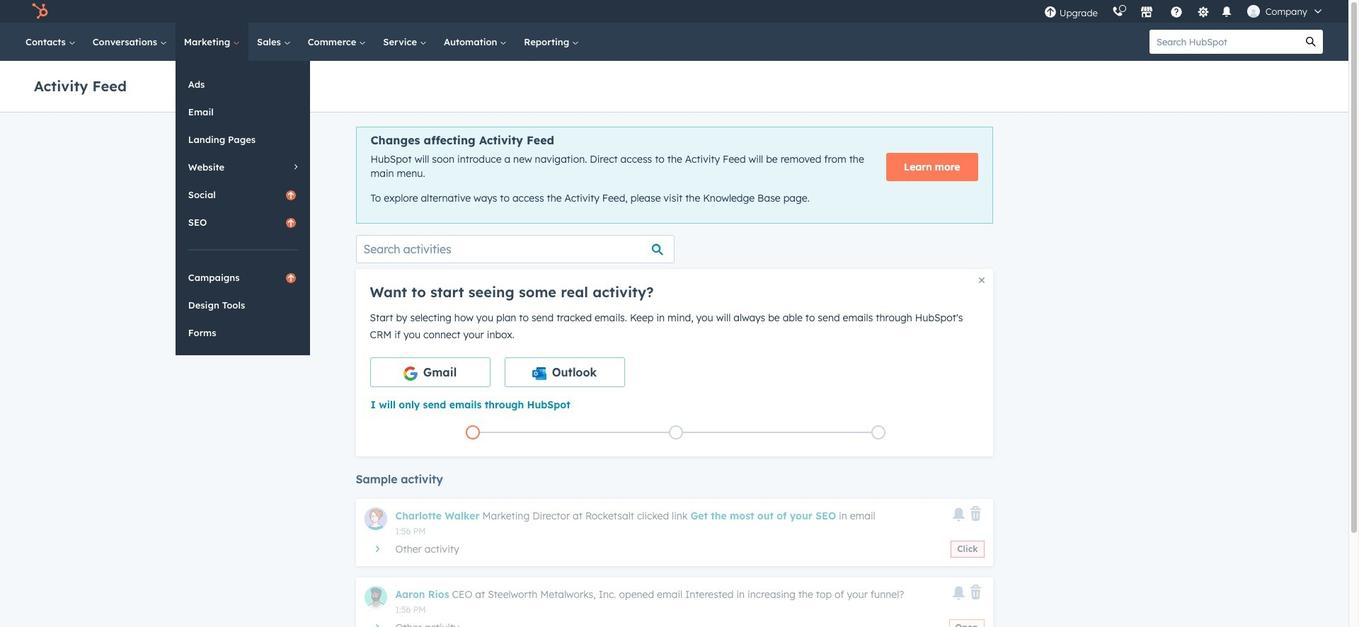 Task type: describe. For each thing, give the bounding box(es) containing it.
onboarding.steps.sendtrackedemailingmail.title image
[[673, 430, 680, 437]]

jacob simon image
[[1248, 5, 1261, 18]]

Search activities search field
[[356, 235, 675, 263]]

marketing menu
[[176, 61, 310, 356]]

onboarding.steps.finalstep.title image
[[876, 430, 883, 437]]

Search HubSpot search field
[[1150, 30, 1300, 54]]

close image
[[979, 277, 985, 283]]



Task type: locate. For each thing, give the bounding box(es) containing it.
list
[[372, 423, 981, 443]]

marketplaces image
[[1141, 6, 1154, 19]]

menu
[[1038, 0, 1332, 23]]

None checkbox
[[370, 358, 490, 387], [505, 358, 625, 387], [370, 358, 490, 387], [505, 358, 625, 387]]



Task type: vqa. For each thing, say whether or not it's contained in the screenshot.
checkbox
yes



